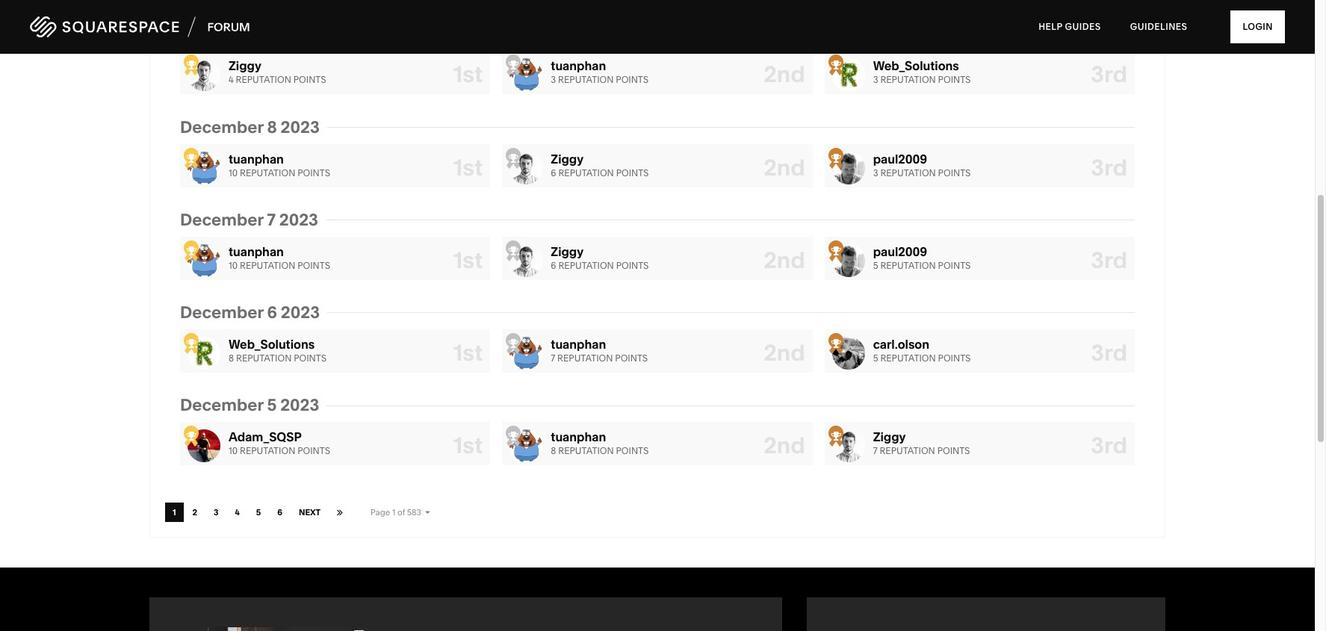 Task type: describe. For each thing, give the bounding box(es) containing it.
squarespace forum image
[[30, 14, 250, 40]]

trophy image for carl.olson 5 reputation points
[[831, 339, 841, 349]]

reputation inside carl.olson 5 reputation points
[[881, 353, 936, 364]]

december for december 8 2023
[[180, 117, 264, 137]]

ziggy 6 reputation points for december 8 2023
[[551, 151, 649, 178]]

points for "web_solutions" icon for web_solutions 8 reputation points
[[294, 353, 327, 364]]

trophy image for paul2009 3 reputation points
[[831, 153, 841, 163]]

page 1 of 583
[[371, 508, 425, 518]]

10 for 8
[[229, 167, 238, 178]]

carl.olson
[[873, 337, 930, 352]]

trophy image for tuanphan 10 reputation points
[[187, 246, 196, 256]]

login
[[1243, 21, 1273, 32]]

trophy image for ziggy 7 reputation points
[[831, 431, 841, 442]]

next link
[[291, 503, 328, 523]]

reputation inside web_solutions 8 reputation points
[[236, 353, 292, 364]]

tuanphan link for december 5 2023
[[551, 430, 606, 445]]

tuanphan 10 reputation points for 7
[[229, 244, 330, 271]]

adam_sqsp 10 reputation points
[[229, 430, 330, 457]]

10 for 5
[[229, 446, 238, 457]]

ziggy inside ziggy 7 reputation points
[[873, 430, 906, 445]]

reputation inside tuanphan 3 reputation points
[[558, 74, 614, 86]]

ziggy image for ziggy 6 reputation points
[[510, 244, 543, 277]]

caret down image
[[425, 509, 430, 517]]

5 link
[[249, 503, 268, 523]]

ziggy image for ziggy 4 reputation points
[[188, 59, 220, 92]]

4 inside ziggy 4 reputation points
[[229, 74, 234, 86]]

of
[[398, 508, 405, 518]]

ziggy 4 reputation points
[[229, 59, 326, 86]]

december for december 6 2023
[[180, 303, 264, 323]]

december 5 2023 link
[[180, 395, 319, 416]]

trophy image for tuanphan icon related to december 8 2023
[[187, 153, 196, 163]]

2 1 from the left
[[392, 508, 396, 518]]

paul2009 5 reputation points
[[873, 244, 971, 271]]

3 for paul2009
[[873, 167, 879, 178]]

web_solutions link for web_solutions 3 reputation points
[[873, 59, 959, 74]]

trophy image for tuanphan 7 reputation points
[[509, 339, 519, 349]]

ziggy inside ziggy 4 reputation points
[[229, 59, 261, 74]]

5 for paul2009
[[873, 260, 878, 271]]

reputation inside ziggy 4 reputation points
[[236, 74, 291, 86]]

guidelines link
[[1117, 7, 1201, 46]]

points for 'carl.olson' icon
[[938, 353, 971, 364]]

help guides
[[1039, 21, 1101, 32]]

adam_sqsp image
[[188, 430, 220, 463]]

ziggy image for ziggy 7 reputation points
[[832, 430, 865, 463]]

8 for tuanphan
[[551, 446, 556, 457]]

ziggy 7 reputation points
[[873, 430, 970, 457]]

december 5 2023
[[180, 395, 319, 416]]

carl.olson 5 reputation points
[[873, 337, 971, 364]]

paul2009 for december 8 2023
[[873, 151, 928, 166]]

583
[[407, 508, 421, 518]]

10 for 7
[[229, 260, 238, 271]]

trophy image for "web_solutions" icon for web_solutions 8 reputation points
[[187, 339, 196, 349]]

december 7 2023 link
[[180, 210, 318, 231]]

2023 for december 7 2023
[[279, 210, 318, 230]]

tuanphan 8 reputation points
[[551, 430, 649, 457]]

3 link
[[206, 503, 226, 523]]

trophy image for december 7 2023's 'paul2009' icon
[[831, 246, 841, 256]]

reputation inside web_solutions 3 reputation points
[[881, 74, 936, 86]]

tuanphan link for december 6 2023
[[551, 337, 606, 352]]

last page image
[[337, 508, 343, 518]]

december 6 2023
[[180, 303, 320, 323]]

december 8 2023 link
[[180, 117, 320, 138]]

december for december 9 2023
[[180, 24, 264, 44]]

web_solutions 8 reputation points
[[229, 337, 327, 364]]

paul2009 3 reputation points
[[873, 151, 971, 178]]

paul2009 link for december 7 2023
[[873, 244, 928, 259]]

reputation inside tuanphan 7 reputation points
[[558, 353, 613, 364]]

tuanphan link for december 9 2023
[[551, 59, 606, 74]]

5 for carl.olson
[[873, 353, 878, 364]]

2023 for december 8 2023
[[281, 117, 320, 137]]

2023 for december 5 2023
[[280, 395, 319, 416]]

page 1 of 583 link
[[363, 503, 438, 523]]

points for adam_sqsp icon
[[298, 446, 330, 457]]

3 for tuanphan
[[551, 74, 556, 86]]

december for december 7 2023
[[180, 210, 264, 230]]

paul2009 for december 7 2023
[[873, 244, 928, 259]]

trophy image for tuanphan 8 reputation points
[[509, 431, 519, 442]]

ziggy link for ziggy 6 reputation points's ziggy icon
[[551, 244, 584, 259]]



Task type: locate. For each thing, give the bounding box(es) containing it.
ziggy 6 reputation points
[[551, 151, 649, 178], [551, 244, 649, 271]]

1 paul2009 link from the top
[[873, 151, 928, 166]]

5 inside carl.olson 5 reputation points
[[873, 353, 878, 364]]

points for tuanphan icon related to december 8 2023
[[298, 167, 330, 178]]

8 inside the "tuanphan 8 reputation points"
[[551, 446, 556, 457]]

points inside the "tuanphan 8 reputation points"
[[616, 446, 649, 457]]

points inside web_solutions 3 reputation points
[[938, 74, 971, 86]]

points for december 5 2023 tuanphan image
[[616, 446, 649, 457]]

1 december from the top
[[180, 24, 264, 44]]

points
[[293, 74, 326, 86], [616, 74, 649, 86], [938, 74, 971, 86], [298, 167, 330, 178], [616, 167, 649, 178], [938, 167, 971, 178], [298, 260, 330, 271], [616, 260, 649, 271], [938, 260, 971, 271], [294, 353, 327, 364], [615, 353, 648, 364], [938, 353, 971, 364], [298, 446, 330, 457], [616, 446, 649, 457], [938, 446, 970, 457]]

1 left "of"
[[392, 508, 396, 518]]

5 inside 'link'
[[267, 395, 277, 416]]

4 down december 9 2023 link
[[229, 74, 234, 86]]

8
[[267, 117, 277, 137], [229, 353, 234, 364], [551, 446, 556, 457]]

1 horizontal spatial web_solutions image
[[832, 59, 865, 92]]

guides
[[1065, 21, 1101, 32]]

1 vertical spatial web_solutions
[[229, 337, 315, 352]]

tuanphan
[[551, 59, 606, 74], [229, 151, 284, 166], [229, 244, 284, 259], [551, 337, 606, 352], [551, 430, 606, 445]]

reputation inside the "tuanphan 8 reputation points"
[[558, 446, 614, 457]]

1 vertical spatial 8
[[229, 353, 234, 364]]

web_solutions inside web_solutions 3 reputation points
[[873, 59, 959, 74]]

2 vertical spatial ziggy image
[[832, 430, 865, 463]]

paul2009 image left paul2009 3 reputation points
[[832, 151, 865, 184]]

1 vertical spatial 10
[[229, 260, 238, 271]]

points for tuanphan image corresponding to december 6 2023
[[615, 353, 648, 364]]

1 vertical spatial ziggy image
[[510, 244, 543, 277]]

ziggy 6 reputation points for december 7 2023
[[551, 244, 649, 271]]

0 vertical spatial tuanphan 10 reputation points
[[229, 151, 330, 178]]

december for december 5 2023
[[180, 395, 264, 416]]

0 vertical spatial ziggy image
[[188, 59, 220, 92]]

1 horizontal spatial web_solutions
[[873, 59, 959, 74]]

points inside paul2009 5 reputation points
[[938, 260, 971, 271]]

points inside adam_sqsp 10 reputation points
[[298, 446, 330, 457]]

trophy image for tuanphan 3 reputation points
[[509, 60, 519, 71]]

1 vertical spatial tuanphan 10 reputation points
[[229, 244, 330, 271]]

trophy image for "web_solutions" icon associated with web_solutions 3 reputation points
[[831, 60, 841, 71]]

2023
[[281, 24, 320, 44], [281, 117, 320, 137], [279, 210, 318, 230], [281, 303, 320, 323], [280, 395, 319, 416]]

points for tuanphan icon related to december 7 2023
[[298, 260, 330, 271]]

adam_sqsp link
[[229, 430, 302, 445]]

10 down december 8 2023 link on the left of the page
[[229, 167, 238, 178]]

2023 for december 6 2023
[[281, 303, 320, 323]]

2 ziggy 6 reputation points from the top
[[551, 244, 649, 271]]

2023 for december 9 2023
[[281, 24, 320, 44]]

1 vertical spatial 7
[[551, 353, 555, 364]]

trophy image
[[831, 60, 841, 71], [187, 153, 196, 163], [509, 153, 519, 163], [509, 246, 519, 256], [831, 246, 841, 256], [187, 339, 196, 349]]

3 10 from the top
[[229, 446, 238, 457]]

1 vertical spatial web_solutions image
[[188, 337, 220, 370]]

4
[[229, 74, 234, 86], [235, 508, 240, 518]]

1 tuanphan 10 reputation points from the top
[[229, 151, 330, 178]]

0 vertical spatial tuanphan image
[[510, 59, 543, 92]]

tuanphan image down december 7 2023 link
[[188, 244, 220, 277]]

ziggy image
[[510, 151, 543, 184]]

2 10 from the top
[[229, 260, 238, 271]]

1 paul2009 image from the top
[[832, 151, 865, 184]]

2 horizontal spatial 8
[[551, 446, 556, 457]]

0 vertical spatial web_solutions
[[873, 59, 959, 74]]

paul2009 inside paul2009 3 reputation points
[[873, 151, 928, 166]]

trophy image for adam_sqsp 10 reputation points
[[187, 431, 196, 442]]

2 link
[[185, 503, 205, 523]]

0 vertical spatial ziggy 6 reputation points
[[551, 151, 649, 178]]

points for december 7 2023's 'paul2009' icon
[[938, 260, 971, 271]]

tuanphan inside tuanphan 3 reputation points
[[551, 59, 606, 74]]

tuanphan 3 reputation points
[[551, 59, 649, 86]]

6 link
[[270, 503, 290, 523]]

1 vertical spatial paul2009
[[873, 244, 928, 259]]

0 horizontal spatial ziggy image
[[188, 59, 220, 92]]

0 vertical spatial 8
[[267, 117, 277, 137]]

tuanphan 10 reputation points
[[229, 151, 330, 178], [229, 244, 330, 271]]

2 vertical spatial 7
[[873, 446, 878, 457]]

3 inside tuanphan 3 reputation points
[[551, 74, 556, 86]]

3 for web_solutions
[[873, 74, 879, 86]]

tuanphan inside the "tuanphan 8 reputation points"
[[551, 430, 606, 445]]

adam_sqsp
[[229, 430, 302, 445]]

7 for december
[[267, 210, 276, 230]]

4 left 5 link
[[235, 508, 240, 518]]

1 ziggy 6 reputation points from the top
[[551, 151, 649, 178]]

10 inside adam_sqsp 10 reputation points
[[229, 446, 238, 457]]

web_solutions image left web_solutions 3 reputation points
[[832, 59, 865, 92]]

points for "web_solutions" icon associated with web_solutions 3 reputation points
[[938, 74, 971, 86]]

1 horizontal spatial ziggy image
[[510, 244, 543, 277]]

tuanphan 10 reputation points down december 8 2023 link on the left of the page
[[229, 151, 330, 178]]

5 inside paul2009 5 reputation points
[[873, 260, 878, 271]]

tuanphan image for december 8 2023
[[188, 151, 220, 184]]

2 paul2009 image from the top
[[832, 244, 865, 277]]

december 6 2023 link
[[180, 303, 320, 324]]

4 link
[[228, 503, 247, 523]]

2 tuanphan 10 reputation points from the top
[[229, 244, 330, 271]]

2 december from the top
[[180, 117, 264, 137]]

2 paul2009 from the top
[[873, 244, 928, 259]]

10 down december 7 2023 link
[[229, 260, 238, 271]]

2 horizontal spatial 7
[[873, 446, 878, 457]]

web_solutions link
[[873, 59, 959, 74], [229, 337, 315, 352]]

0 vertical spatial 10
[[229, 167, 238, 178]]

paul2009 image for december 7 2023
[[832, 244, 865, 277]]

paul2009 inside paul2009 5 reputation points
[[873, 244, 928, 259]]

9
[[267, 24, 277, 44]]

web_solutions
[[873, 59, 959, 74], [229, 337, 315, 352]]

2 horizontal spatial ziggy image
[[832, 430, 865, 463]]

1 1 from the left
[[173, 508, 176, 518]]

6 inside december 6 2023 link
[[267, 303, 277, 323]]

1 paul2009 from the top
[[873, 151, 928, 166]]

2 vertical spatial tuanphan image
[[510, 430, 543, 463]]

december 9 2023 link
[[180, 24, 320, 45]]

tuanphan image left tuanphan 3 reputation points
[[510, 59, 543, 92]]

points for december 8 2023 'paul2009' icon
[[938, 167, 971, 178]]

web_solutions image for web_solutions 8 reputation points
[[188, 337, 220, 370]]

1 10 from the top
[[229, 167, 238, 178]]

tuanphan image
[[510, 59, 543, 92], [510, 337, 543, 370], [510, 430, 543, 463]]

points for ziggy image
[[616, 167, 649, 178]]

carl.olson link
[[873, 337, 930, 352]]

5
[[873, 260, 878, 271], [873, 353, 878, 364], [267, 395, 277, 416], [256, 508, 261, 518]]

3 december from the top
[[180, 210, 264, 230]]

web_solutions image
[[832, 59, 865, 92], [188, 337, 220, 370]]

7 inside december 7 2023 link
[[267, 210, 276, 230]]

ziggy link for ziggy image
[[551, 151, 584, 166]]

ziggy link for ziggy 7 reputation points ziggy icon
[[873, 430, 906, 445]]

trophy image for ziggy 4 reputation points
[[187, 60, 196, 71]]

points inside ziggy 4 reputation points
[[293, 74, 326, 86]]

trophy image
[[187, 60, 196, 71], [509, 60, 519, 71], [831, 153, 841, 163], [187, 246, 196, 256], [509, 339, 519, 349], [831, 339, 841, 349], [187, 431, 196, 442], [509, 431, 519, 442], [831, 431, 841, 442]]

0 horizontal spatial 4
[[229, 74, 234, 86]]

2 tuanphan image from the top
[[188, 244, 220, 277]]

3
[[551, 74, 556, 86], [873, 74, 879, 86], [873, 167, 879, 178], [214, 508, 219, 518]]

2 tuanphan image from the top
[[510, 337, 543, 370]]

points inside carl.olson 5 reputation points
[[938, 353, 971, 364]]

web_solutions for web_solutions 3 reputation points
[[873, 59, 959, 74]]

tuanphan image for december 7 2023
[[188, 244, 220, 277]]

points inside tuanphan 7 reputation points
[[615, 353, 648, 364]]

7 inside ziggy 7 reputation points
[[873, 446, 878, 457]]

points inside ziggy 7 reputation points
[[938, 446, 970, 457]]

web_solutions inside web_solutions 8 reputation points
[[229, 337, 315, 352]]

7 inside tuanphan 7 reputation points
[[551, 353, 555, 364]]

tuanphan for december 5 2023
[[551, 430, 606, 445]]

reputation inside paul2009 5 reputation points
[[881, 260, 936, 271]]

7 for ziggy
[[873, 446, 878, 457]]

3 tuanphan image from the top
[[510, 430, 543, 463]]

0 vertical spatial tuanphan image
[[188, 151, 220, 184]]

reputation inside paul2009 3 reputation points
[[881, 167, 936, 178]]

carl.olson image
[[832, 337, 865, 370]]

ziggy link for ziggy 4 reputation points ziggy icon
[[229, 59, 261, 74]]

0 horizontal spatial 7
[[267, 210, 276, 230]]

1 horizontal spatial 7
[[551, 353, 555, 364]]

web_solutions 3 reputation points
[[873, 59, 971, 86]]

tuanphan 10 reputation points for 8
[[229, 151, 330, 178]]

1 link
[[165, 503, 184, 523]]

1 vertical spatial tuanphan image
[[510, 337, 543, 370]]

points inside web_solutions 8 reputation points
[[294, 353, 327, 364]]

8 inside december 8 2023 link
[[267, 117, 277, 137]]

paul2009 link
[[873, 151, 928, 166], [873, 244, 928, 259]]

1 vertical spatial web_solutions link
[[229, 337, 315, 352]]

0 vertical spatial paul2009
[[873, 151, 928, 166]]

ziggy
[[229, 59, 261, 74], [551, 151, 584, 166], [551, 244, 584, 259], [873, 430, 906, 445]]

tuanphan for december 6 2023
[[551, 337, 606, 352]]

2 paul2009 link from the top
[[873, 244, 928, 259]]

tuanphan 10 reputation points down december 7 2023 link
[[229, 244, 330, 271]]

ziggy image
[[188, 59, 220, 92], [510, 244, 543, 277], [832, 430, 865, 463]]

page
[[371, 508, 390, 518]]

december 9 2023
[[180, 24, 320, 44]]

1 horizontal spatial 8
[[267, 117, 277, 137]]

next
[[299, 508, 321, 518]]

0 horizontal spatial web_solutions
[[229, 337, 315, 352]]

paul2009
[[873, 151, 928, 166], [873, 244, 928, 259]]

web_solutions for web_solutions 8 reputation points
[[229, 337, 315, 352]]

0 horizontal spatial 8
[[229, 353, 234, 364]]

web_solutions image down december 6 2023 link
[[188, 337, 220, 370]]

2 vertical spatial 10
[[229, 446, 238, 457]]

trophy image for ziggy image
[[509, 153, 519, 163]]

december
[[180, 24, 264, 44], [180, 117, 264, 137], [180, 210, 264, 230], [180, 303, 264, 323], [180, 395, 264, 416]]

december inside 'link'
[[180, 395, 264, 416]]

1 tuanphan image from the top
[[510, 59, 543, 92]]

help guides link
[[1026, 7, 1115, 46]]

10
[[229, 167, 238, 178], [229, 260, 238, 271], [229, 446, 238, 457]]

1 vertical spatial tuanphan image
[[188, 244, 220, 277]]

8 for web_solutions
[[229, 353, 234, 364]]

5 for december
[[267, 395, 277, 416]]

1
[[173, 508, 176, 518], [392, 508, 396, 518]]

paul2009 image
[[832, 151, 865, 184], [832, 244, 865, 277]]

december 8 2023
[[180, 117, 320, 137]]

1 vertical spatial 4
[[235, 508, 240, 518]]

ziggy link
[[229, 59, 261, 74], [551, 151, 584, 166], [551, 244, 584, 259], [873, 430, 906, 445]]

0 vertical spatial 4
[[229, 74, 234, 86]]

1 vertical spatial paul2009 link
[[873, 244, 928, 259]]

0 vertical spatial web_solutions link
[[873, 59, 959, 74]]

10 right adam_sqsp icon
[[229, 446, 238, 457]]

tuanphan image for december 6 2023
[[510, 337, 543, 370]]

tuanphan image left the "tuanphan 8 reputation points"
[[510, 430, 543, 463]]

tuanphan image for december 9 2023
[[510, 59, 543, 92]]

guidelines
[[1131, 21, 1188, 32]]

login link
[[1231, 10, 1285, 43]]

1 vertical spatial paul2009 image
[[832, 244, 865, 277]]

8 inside web_solutions 8 reputation points
[[229, 353, 234, 364]]

1 horizontal spatial web_solutions link
[[873, 59, 959, 74]]

tuanphan link
[[551, 59, 606, 74], [229, 151, 284, 166], [229, 244, 284, 259], [551, 337, 606, 352], [551, 430, 606, 445]]

help
[[1039, 21, 1063, 32]]

4 december from the top
[[180, 303, 264, 323]]

reputation inside ziggy 7 reputation points
[[880, 446, 935, 457]]

3 inside web_solutions 3 reputation points
[[873, 74, 879, 86]]

1 tuanphan image from the top
[[188, 151, 220, 184]]

reputation inside adam_sqsp 10 reputation points
[[240, 446, 295, 457]]

6 inside 6 'link'
[[277, 508, 282, 518]]

points for december 9 2023 tuanphan image
[[616, 74, 649, 86]]

6
[[551, 167, 556, 178], [551, 260, 556, 271], [267, 303, 277, 323], [277, 508, 282, 518]]

tuanphan image
[[188, 151, 220, 184], [188, 244, 220, 277]]

tuanphan 7 reputation points
[[551, 337, 648, 364]]

points inside paul2009 3 reputation points
[[938, 167, 971, 178]]

1 horizontal spatial 1
[[392, 508, 396, 518]]

1 left 2 link on the bottom left of page
[[173, 508, 176, 518]]

0 horizontal spatial 1
[[173, 508, 176, 518]]

paul2009 image for december 8 2023
[[832, 151, 865, 184]]

7 for tuanphan
[[551, 353, 555, 364]]

0 vertical spatial web_solutions image
[[832, 59, 865, 92]]

2023 inside 'link'
[[280, 395, 319, 416]]

trophy image for ziggy 6 reputation points's ziggy icon
[[509, 246, 519, 256]]

paul2009 image left paul2009 5 reputation points
[[832, 244, 865, 277]]

tuanphan image for december 5 2023
[[510, 430, 543, 463]]

1 vertical spatial ziggy 6 reputation points
[[551, 244, 649, 271]]

2 vertical spatial 8
[[551, 446, 556, 457]]

web_solutions image for web_solutions 3 reputation points
[[832, 59, 865, 92]]

3 inside paul2009 3 reputation points
[[873, 167, 879, 178]]

tuanphan for december 9 2023
[[551, 59, 606, 74]]

0 horizontal spatial web_solutions image
[[188, 337, 220, 370]]

0 vertical spatial paul2009 link
[[873, 151, 928, 166]]

points inside tuanphan 3 reputation points
[[616, 74, 649, 86]]

tuanphan image down december 8 2023 link on the left of the page
[[188, 151, 220, 184]]

tuanphan inside tuanphan 7 reputation points
[[551, 337, 606, 352]]

2
[[193, 508, 197, 518]]

0 horizontal spatial web_solutions link
[[229, 337, 315, 352]]

7
[[267, 210, 276, 230], [551, 353, 555, 364], [873, 446, 878, 457]]

december 7 2023
[[180, 210, 318, 230]]

5 december from the top
[[180, 395, 264, 416]]

tuanphan image left tuanphan 7 reputation points
[[510, 337, 543, 370]]

web_solutions link for web_solutions 8 reputation points
[[229, 337, 315, 352]]

1 horizontal spatial 4
[[235, 508, 240, 518]]

paul2009 link for december 8 2023
[[873, 151, 928, 166]]

reputation
[[236, 74, 291, 86], [558, 74, 614, 86], [881, 74, 936, 86], [240, 167, 295, 178], [559, 167, 614, 178], [881, 167, 936, 178], [240, 260, 295, 271], [559, 260, 614, 271], [881, 260, 936, 271], [236, 353, 292, 364], [558, 353, 613, 364], [881, 353, 936, 364], [240, 446, 295, 457], [558, 446, 614, 457], [880, 446, 935, 457]]

8 for december
[[267, 117, 277, 137]]

0 vertical spatial 7
[[267, 210, 276, 230]]

0 vertical spatial paul2009 image
[[832, 151, 865, 184]]



Task type: vqa. For each thing, say whether or not it's contained in the screenshot.
second December from the top of the page
yes



